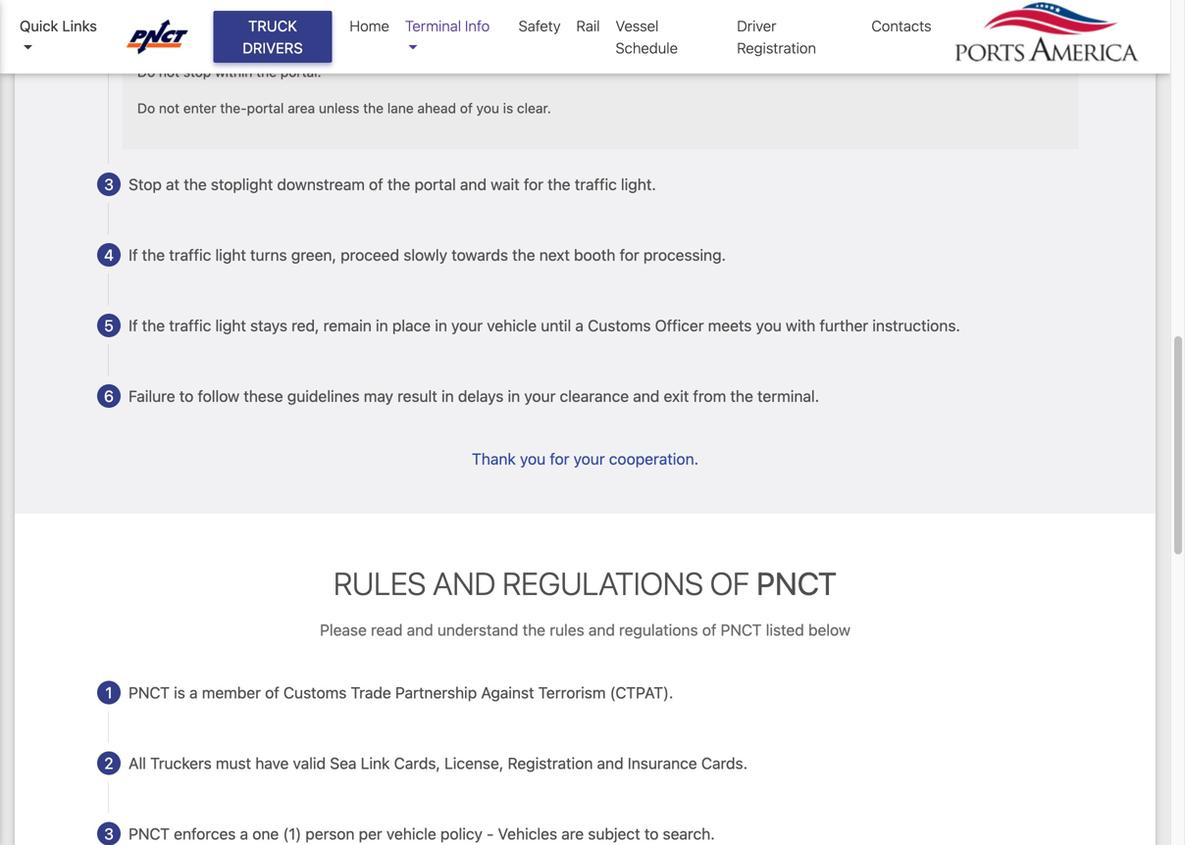 Task type: describe. For each thing, give the bounding box(es) containing it.
1 vertical spatial 5
[[104, 316, 114, 335]]

links
[[62, 17, 97, 34]]

place
[[392, 316, 431, 335]]

do for do not enter the-portal area unless the lane ahead of you is clear.
[[137, 100, 155, 116]]

terminal info
[[405, 17, 490, 34]]

against
[[481, 684, 534, 702]]

1 horizontal spatial lane
[[387, 100, 414, 116]]

red,
[[292, 316, 319, 335]]

6
[[104, 387, 114, 406]]

the left next
[[512, 246, 535, 264]]

person
[[306, 825, 355, 844]]

within
[[215, 64, 253, 80]]

must
[[216, 754, 251, 773]]

contacts
[[872, 17, 932, 34]]

driver
[[737, 17, 777, 34]]

truck drivers link
[[213, 11, 332, 63]]

0 vertical spatial you
[[477, 100, 499, 116]]

do not stop within the portal.
[[137, 64, 321, 80]]

have
[[255, 754, 289, 773]]

pnct right "1"
[[129, 684, 170, 702]]

downstream
[[277, 175, 365, 194]]

when
[[129, 2, 170, 21]]

0 vertical spatial registration
[[737, 39, 816, 56]]

the right 4
[[142, 246, 165, 264]]

policy
[[441, 825, 483, 844]]

5 inside when the lane is clear in front of you, drive slowly through the portal at speeds no greater than 5 miles per hour. link
[[803, 2, 813, 21]]

pnct is a member of customs trade partnership against terrorism (ctpat).
[[129, 684, 674, 702]]

vessel schedule
[[616, 17, 678, 56]]

vessel
[[616, 17, 659, 34]]

the up if the traffic light turns green, proceed slowly towards the next booth for processing.
[[387, 175, 410, 194]]

instructions.
[[873, 316, 961, 335]]

rules
[[334, 565, 426, 602]]

contacts link
[[864, 7, 940, 45]]

not for stop
[[159, 64, 180, 80]]

delays
[[458, 387, 504, 406]]

the left rules
[[523, 621, 546, 640]]

2 vertical spatial your
[[574, 450, 605, 468]]

guidelines
[[287, 387, 360, 406]]

not for enter
[[159, 100, 180, 116]]

stop
[[183, 64, 211, 80]]

exit
[[664, 387, 689, 406]]

1
[[105, 684, 112, 702]]

listed
[[766, 621, 804, 640]]

1 vertical spatial slowly
[[404, 246, 448, 264]]

all
[[129, 754, 146, 773]]

green,
[[291, 246, 336, 264]]

processing.
[[644, 246, 726, 264]]

terminal info link
[[397, 7, 511, 67]]

you,
[[362, 2, 393, 21]]

0 vertical spatial vehicle
[[487, 316, 537, 335]]

(1)
[[283, 825, 301, 844]]

driver registration link
[[729, 7, 864, 67]]

3 for stop at the stoplight downstream of the portal and wait for the traffic light.
[[104, 175, 114, 194]]

when the lane is clear in front of you, drive slowly through the portal at speeds no greater than 5 miles per hour.
[[129, 2, 922, 21]]

traffic for if the traffic light turns green, proceed slowly towards the next booth for processing.
[[169, 246, 211, 264]]

meets
[[708, 316, 752, 335]]

further
[[820, 316, 869, 335]]

please read and understand the rules and regulations of pnct listed below
[[320, 621, 851, 640]]

cards.
[[701, 754, 748, 773]]

terminal.
[[758, 387, 819, 406]]

greater
[[712, 2, 764, 21]]

a for pnct is a member of customs trade partnership against terrorism (ctpat).
[[189, 684, 198, 702]]

enforces
[[174, 825, 236, 844]]

link
[[361, 754, 390, 773]]

stop
[[129, 175, 162, 194]]

result
[[398, 387, 437, 406]]

and left 'exit'
[[633, 387, 660, 406]]

light for turns
[[215, 246, 246, 264]]

0 vertical spatial is
[[235, 2, 246, 21]]

safety
[[519, 17, 561, 34]]

trade
[[351, 684, 391, 702]]

if for if the traffic light stays red, remain in place in your vehicle until a customs officer meets you with further instructions.
[[129, 316, 138, 335]]

per inside when the lane is clear in front of you, drive slowly through the portal at speeds no greater than 5 miles per hour. link
[[858, 2, 882, 21]]

one
[[252, 825, 279, 844]]

and right read
[[407, 621, 433, 640]]

if the traffic light turns green, proceed slowly towards the next booth for processing.
[[129, 246, 726, 264]]

4
[[104, 246, 114, 264]]

1 vertical spatial for
[[620, 246, 639, 264]]

pnct left enforces
[[129, 825, 170, 844]]

0 vertical spatial slowly
[[436, 2, 480, 21]]

if for if the traffic light turns green, proceed slowly towards the next booth for processing.
[[129, 246, 138, 264]]

and up understand
[[433, 565, 496, 602]]

miles
[[817, 2, 854, 21]]

the left stoplight
[[184, 175, 207, 194]]

0 vertical spatial customs
[[588, 316, 651, 335]]

1 vertical spatial you
[[756, 316, 782, 335]]

3 for pnct enforces a one (1) person per vehicle policy - vehicles are subject to search.
[[104, 825, 114, 844]]

wait
[[491, 175, 520, 194]]

if the traffic light stays red, remain in place in your vehicle until a customs officer meets you with further instructions.
[[129, 316, 961, 335]]

your for vehicle
[[451, 316, 483, 335]]

0 vertical spatial regulations
[[503, 565, 703, 602]]

quick
[[20, 17, 58, 34]]

pnct enforces a one (1) person per vehicle policy - vehicles are subject to search.
[[129, 825, 715, 844]]

info
[[465, 17, 490, 34]]

read
[[371, 621, 403, 640]]

these
[[244, 387, 283, 406]]

clear
[[250, 2, 285, 21]]

1 vertical spatial per
[[359, 825, 382, 844]]

safety link
[[511, 7, 569, 45]]

0 vertical spatial a
[[575, 316, 584, 335]]

vessel schedule link
[[608, 7, 729, 67]]

all truckers must have valid sea link cards, license, registration and insurance cards.
[[129, 754, 748, 773]]

1 horizontal spatial you
[[520, 450, 546, 468]]

area
[[288, 100, 315, 116]]

stoplight
[[211, 175, 273, 194]]

through
[[484, 2, 540, 21]]

in right result
[[442, 387, 454, 406]]

vehicles
[[498, 825, 557, 844]]



Task type: locate. For each thing, give the bounding box(es) containing it.
-
[[487, 825, 494, 844]]

in left place
[[376, 316, 388, 335]]

light for stays
[[215, 316, 246, 335]]

0 vertical spatial at
[[617, 2, 630, 21]]

lane left the ahead
[[387, 100, 414, 116]]

0 horizontal spatial 5
[[104, 316, 114, 335]]

your left clearance
[[524, 387, 556, 406]]

1 vertical spatial is
[[503, 100, 513, 116]]

is
[[235, 2, 246, 21], [503, 100, 513, 116], [174, 684, 185, 702]]

registration down driver
[[737, 39, 816, 56]]

0 vertical spatial 3
[[104, 175, 114, 194]]

0 vertical spatial light
[[215, 246, 246, 264]]

thank
[[472, 450, 516, 468]]

not left enter
[[159, 100, 180, 116]]

0 horizontal spatial portal
[[247, 100, 284, 116]]

0 vertical spatial not
[[159, 64, 180, 80]]

member
[[202, 684, 261, 702]]

below
[[809, 621, 851, 640]]

of
[[344, 2, 358, 21], [460, 100, 473, 116], [369, 175, 383, 194], [710, 565, 750, 602], [702, 621, 717, 640], [265, 684, 279, 702]]

1 horizontal spatial per
[[858, 2, 882, 21]]

1 light from the top
[[215, 246, 246, 264]]

1 horizontal spatial at
[[617, 2, 630, 21]]

2 vertical spatial is
[[174, 684, 185, 702]]

traffic
[[575, 175, 617, 194], [169, 246, 211, 264], [169, 316, 211, 335]]

3 down '2'
[[104, 825, 114, 844]]

1 vertical spatial your
[[524, 387, 556, 406]]

traffic left turns
[[169, 246, 211, 264]]

your right place
[[451, 316, 483, 335]]

please
[[320, 621, 367, 640]]

2 3 from the top
[[104, 825, 114, 844]]

0 horizontal spatial at
[[166, 175, 180, 194]]

2 do from the top
[[137, 100, 155, 116]]

1 if from the top
[[129, 246, 138, 264]]

the down drivers
[[256, 64, 277, 80]]

0 horizontal spatial lane
[[201, 2, 231, 21]]

0 vertical spatial if
[[129, 246, 138, 264]]

are
[[562, 825, 584, 844]]

front
[[306, 2, 340, 21]]

drive
[[397, 2, 432, 21]]

license,
[[445, 754, 504, 773]]

for right wait
[[524, 175, 544, 194]]

1 horizontal spatial to
[[645, 825, 659, 844]]

1 vertical spatial to
[[645, 825, 659, 844]]

regulations
[[503, 565, 703, 602], [619, 621, 698, 640]]

schedule
[[616, 39, 678, 56]]

to left search.
[[645, 825, 659, 844]]

2 vertical spatial a
[[240, 825, 248, 844]]

remain
[[323, 316, 372, 335]]

slowly left the towards
[[404, 246, 448, 264]]

terminal
[[405, 17, 461, 34]]

customs left trade
[[284, 684, 347, 702]]

cards,
[[394, 754, 440, 773]]

1 horizontal spatial a
[[240, 825, 248, 844]]

0 horizontal spatial for
[[524, 175, 544, 194]]

2 horizontal spatial your
[[574, 450, 605, 468]]

1 vertical spatial do
[[137, 100, 155, 116]]

2 horizontal spatial you
[[756, 316, 782, 335]]

2 not from the top
[[159, 100, 180, 116]]

1 horizontal spatial is
[[235, 2, 246, 21]]

vehicle
[[487, 316, 537, 335], [387, 825, 436, 844]]

2 vertical spatial for
[[550, 450, 570, 468]]

customs left officer
[[588, 316, 651, 335]]

customs
[[588, 316, 651, 335], [284, 684, 347, 702]]

0 horizontal spatial customs
[[284, 684, 347, 702]]

lane
[[201, 2, 231, 21], [387, 100, 414, 116]]

2
[[104, 754, 114, 773]]

the right the when
[[174, 2, 197, 21]]

1 vertical spatial not
[[159, 100, 180, 116]]

0 vertical spatial for
[[524, 175, 544, 194]]

0 horizontal spatial vehicle
[[387, 825, 436, 844]]

stop at the stoplight downstream of the portal and wait for the traffic light.
[[129, 175, 656, 194]]

0 horizontal spatial to
[[179, 387, 194, 406]]

rules and regulations of pnct
[[334, 565, 837, 602]]

booth
[[574, 246, 616, 264]]

to left follow
[[179, 387, 194, 406]]

1 not from the top
[[159, 64, 180, 80]]

enter
[[183, 100, 216, 116]]

than
[[768, 2, 799, 21]]

a for pnct enforces a one (1) person per vehicle policy - vehicles are subject to search.
[[240, 825, 248, 844]]

officer
[[655, 316, 704, 335]]

stays
[[250, 316, 287, 335]]

driver registration
[[737, 17, 816, 56]]

1 horizontal spatial vehicle
[[487, 316, 537, 335]]

a right 'until'
[[575, 316, 584, 335]]

vehicle left policy
[[387, 825, 436, 844]]

do not enter the-portal area unless the lane ahead of you is clear.
[[137, 100, 551, 116]]

drivers
[[243, 39, 303, 56]]

failure to follow these guidelines may result in delays in your clearance and exit from the terminal.
[[129, 387, 819, 406]]

slowly right drive
[[436, 2, 480, 21]]

2 vertical spatial traffic
[[169, 316, 211, 335]]

unless
[[319, 100, 360, 116]]

at
[[617, 2, 630, 21], [166, 175, 180, 194]]

light
[[215, 246, 246, 264], [215, 316, 246, 335]]

do for do not stop within the portal.
[[137, 64, 155, 80]]

thank you for your cooperation.
[[472, 450, 699, 468]]

2 horizontal spatial is
[[503, 100, 513, 116]]

1 horizontal spatial portal
[[415, 175, 456, 194]]

0 horizontal spatial per
[[359, 825, 382, 844]]

valid
[[293, 754, 326, 773]]

2 horizontal spatial for
[[620, 246, 639, 264]]

0 horizontal spatial registration
[[508, 754, 593, 773]]

truck
[[248, 17, 297, 34]]

when the lane is clear in front of you, drive slowly through the portal at speeds no greater than 5 miles per hour. link
[[74, 0, 945, 47]]

may
[[364, 387, 393, 406]]

2 vertical spatial you
[[520, 450, 546, 468]]

portal left wait
[[415, 175, 456, 194]]

portal.
[[280, 64, 321, 80]]

1 horizontal spatial 5
[[803, 2, 813, 21]]

and right rules
[[589, 621, 615, 640]]

if up failure
[[129, 316, 138, 335]]

2 light from the top
[[215, 316, 246, 335]]

from
[[693, 387, 726, 406]]

0 vertical spatial do
[[137, 64, 155, 80]]

insurance
[[628, 754, 697, 773]]

1 horizontal spatial for
[[550, 450, 570, 468]]

your down clearance
[[574, 450, 605, 468]]

for right booth
[[620, 246, 639, 264]]

regulations up please read and understand the rules and regulations of pnct listed below on the bottom of the page
[[503, 565, 703, 602]]

0 vertical spatial per
[[858, 2, 882, 21]]

0 vertical spatial 5
[[803, 2, 813, 21]]

the left the rail link
[[544, 2, 567, 21]]

traffic for if the traffic light stays red, remain in place in your vehicle until a customs officer meets you with further instructions.
[[169, 316, 211, 335]]

is left member
[[174, 684, 185, 702]]

1 3 from the top
[[104, 175, 114, 194]]

you
[[477, 100, 499, 116], [756, 316, 782, 335], [520, 450, 546, 468]]

at right stop
[[166, 175, 180, 194]]

1 do from the top
[[137, 64, 155, 80]]

5 right than
[[803, 2, 813, 21]]

rules
[[550, 621, 585, 640]]

(ctpat).
[[610, 684, 674, 702]]

search.
[[663, 825, 715, 844]]

1 vertical spatial light
[[215, 316, 246, 335]]

1 vertical spatial a
[[189, 684, 198, 702]]

next
[[539, 246, 570, 264]]

2 horizontal spatial portal
[[571, 2, 612, 21]]

towards
[[452, 246, 508, 264]]

do left enter
[[137, 100, 155, 116]]

slowly
[[436, 2, 480, 21], [404, 246, 448, 264]]

with
[[786, 316, 816, 335]]

you right thank
[[520, 450, 546, 468]]

and left wait
[[460, 175, 487, 194]]

1 horizontal spatial your
[[524, 387, 556, 406]]

subject
[[588, 825, 640, 844]]

you left the clear.
[[477, 100, 499, 116]]

0 vertical spatial your
[[451, 316, 483, 335]]

1 vertical spatial 3
[[104, 825, 114, 844]]

not left stop
[[159, 64, 180, 80]]

1 vertical spatial lane
[[387, 100, 414, 116]]

1 vertical spatial if
[[129, 316, 138, 335]]

per left hour.
[[858, 2, 882, 21]]

the right unless
[[363, 100, 384, 116]]

you left the with
[[756, 316, 782, 335]]

0 horizontal spatial your
[[451, 316, 483, 335]]

0 vertical spatial lane
[[201, 2, 231, 21]]

for right thank
[[550, 450, 570, 468]]

light left stays
[[215, 316, 246, 335]]

is left clear
[[235, 2, 246, 21]]

light left turns
[[215, 246, 246, 264]]

1 vertical spatial customs
[[284, 684, 347, 702]]

1 vertical spatial regulations
[[619, 621, 698, 640]]

partnership
[[395, 684, 477, 702]]

pnct up listed
[[757, 565, 837, 602]]

1 vertical spatial vehicle
[[387, 825, 436, 844]]

your
[[451, 316, 483, 335], [524, 387, 556, 406], [574, 450, 605, 468]]

1 vertical spatial at
[[166, 175, 180, 194]]

rail link
[[569, 7, 608, 45]]

1 vertical spatial portal
[[247, 100, 284, 116]]

the-
[[220, 100, 247, 116]]

0 horizontal spatial is
[[174, 684, 185, 702]]

the
[[174, 2, 197, 21], [544, 2, 567, 21], [256, 64, 277, 80], [363, 100, 384, 116], [184, 175, 207, 194], [387, 175, 410, 194], [548, 175, 571, 194], [142, 246, 165, 264], [512, 246, 535, 264], [142, 316, 165, 335], [730, 387, 753, 406], [523, 621, 546, 640]]

0 horizontal spatial a
[[189, 684, 198, 702]]

sea
[[330, 754, 357, 773]]

registration down terrorism
[[508, 754, 593, 773]]

1 vertical spatial registration
[[508, 754, 593, 773]]

in inside when the lane is clear in front of you, drive slowly through the portal at speeds no greater than 5 miles per hour. link
[[289, 2, 302, 21]]

do
[[137, 64, 155, 80], [137, 100, 155, 116]]

truck drivers
[[243, 17, 303, 56]]

do left stop
[[137, 64, 155, 80]]

portal left vessel on the top of the page
[[571, 2, 612, 21]]

in left "front"
[[289, 2, 302, 21]]

pnct left listed
[[721, 621, 762, 640]]

the up failure
[[142, 316, 165, 335]]

and left insurance
[[597, 754, 624, 773]]

2 horizontal spatial a
[[575, 316, 584, 335]]

understand
[[438, 621, 519, 640]]

5 down 4
[[104, 316, 114, 335]]

1 horizontal spatial customs
[[588, 316, 651, 335]]

per right person
[[359, 825, 382, 844]]

at left speeds
[[617, 2, 630, 21]]

the right from
[[730, 387, 753, 406]]

1 horizontal spatial registration
[[737, 39, 816, 56]]

1 vertical spatial traffic
[[169, 246, 211, 264]]

quick links
[[20, 17, 97, 34]]

in right place
[[435, 316, 447, 335]]

0 horizontal spatial you
[[477, 100, 499, 116]]

2 vertical spatial portal
[[415, 175, 456, 194]]

speeds
[[634, 2, 686, 21]]

0 vertical spatial traffic
[[575, 175, 617, 194]]

0 vertical spatial to
[[179, 387, 194, 406]]

the right wait
[[548, 175, 571, 194]]

a left member
[[189, 684, 198, 702]]

traffic left light.
[[575, 175, 617, 194]]

rail
[[577, 17, 600, 34]]

pnct
[[757, 565, 837, 602], [721, 621, 762, 640], [129, 684, 170, 702], [129, 825, 170, 844]]

regulations up (ctpat).
[[619, 621, 698, 640]]

if right 4
[[129, 246, 138, 264]]

3 left stop
[[104, 175, 114, 194]]

2 if from the top
[[129, 316, 138, 335]]

0 vertical spatial portal
[[571, 2, 612, 21]]

lane left clear
[[201, 2, 231, 21]]

a left the one
[[240, 825, 248, 844]]

is left the clear.
[[503, 100, 513, 116]]

portal left area
[[247, 100, 284, 116]]

your for clearance
[[524, 387, 556, 406]]

for
[[524, 175, 544, 194], [620, 246, 639, 264], [550, 450, 570, 468]]

turns
[[250, 246, 287, 264]]

in right delays
[[508, 387, 520, 406]]

failure
[[129, 387, 175, 406]]

traffic up follow
[[169, 316, 211, 335]]

vehicle left 'until'
[[487, 316, 537, 335]]

until
[[541, 316, 571, 335]]

quick links link
[[20, 15, 108, 59]]



Task type: vqa. For each thing, say whether or not it's contained in the screenshot.
your
yes



